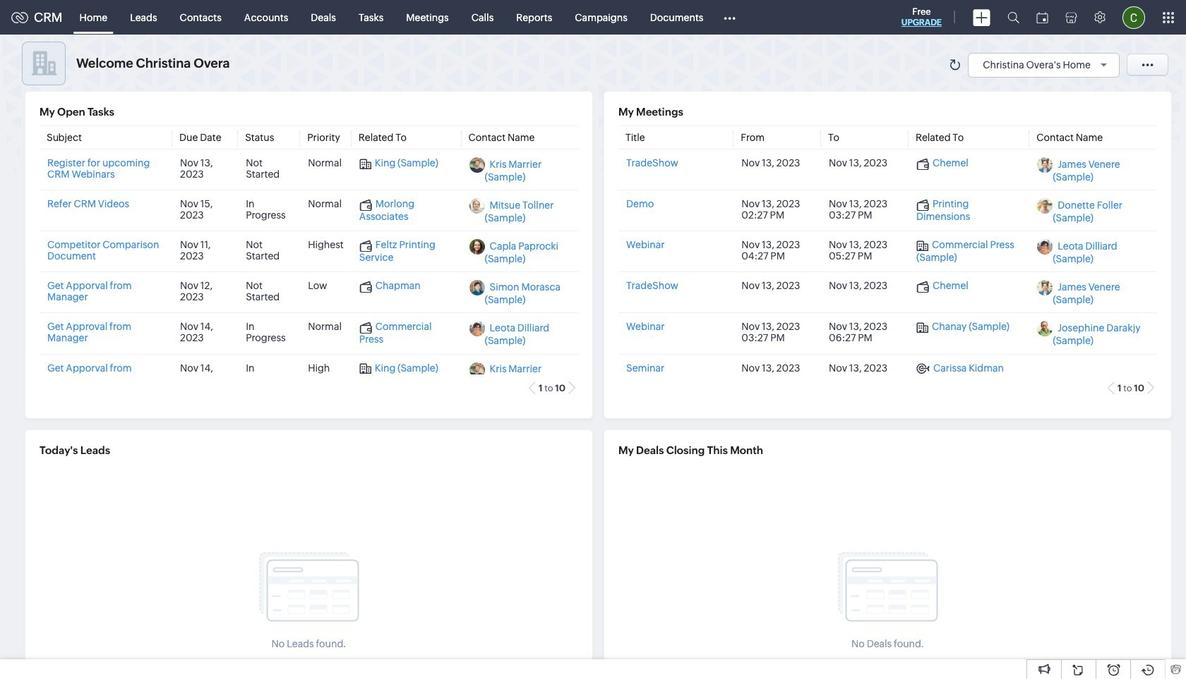 Task type: describe. For each thing, give the bounding box(es) containing it.
search element
[[999, 0, 1028, 35]]

profile element
[[1114, 0, 1154, 34]]

create menu element
[[965, 0, 999, 34]]

calendar image
[[1037, 12, 1049, 23]]

create menu image
[[973, 9, 991, 26]]



Task type: locate. For each thing, give the bounding box(es) containing it.
profile image
[[1123, 6, 1145, 29]]

search image
[[1008, 11, 1020, 23]]

logo image
[[11, 12, 28, 23]]

Other Modules field
[[715, 6, 745, 29]]



Task type: vqa. For each thing, say whether or not it's contained in the screenshot.
Create Menu icon
yes



